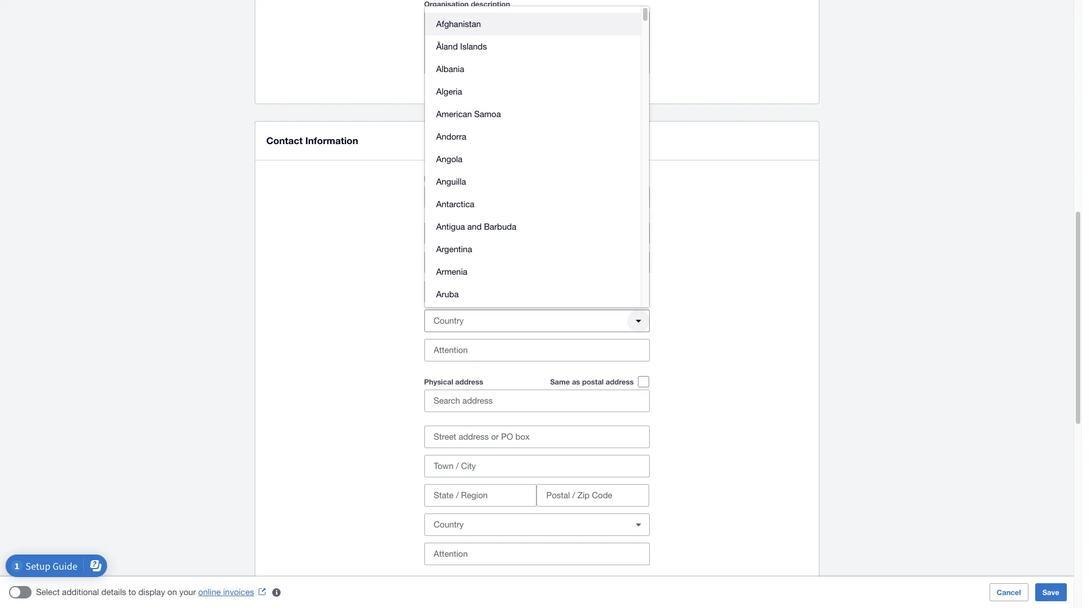 Task type: locate. For each thing, give the bounding box(es) containing it.
address right physical
[[455, 378, 483, 387]]

country field for physical address
[[425, 515, 622, 536]]

1 toggle list image from the top
[[627, 310, 650, 333]]

aruba
[[436, 290, 459, 299]]

1 vertical spatial country field
[[425, 515, 622, 536]]

2 country field from the top
[[425, 515, 622, 536]]

save button
[[1035, 584, 1067, 602]]

physical
[[424, 378, 453, 387]]

anguilla
[[436, 177, 466, 187]]

1 vertical spatial street address or po box text field
[[425, 427, 649, 448]]

andorra
[[436, 132, 466, 141]]

invoices
[[223, 588, 254, 597]]

Town / City text field
[[425, 456, 649, 477]]

list box
[[425, 6, 641, 609]]

address for physical address
[[455, 378, 483, 387]]

argentina button
[[425, 238, 641, 261]]

aruba button
[[425, 283, 641, 306]]

angola
[[436, 154, 463, 164]]

additional information image
[[265, 582, 288, 604]]

Street address or PO box text field
[[425, 223, 649, 244], [425, 427, 649, 448]]

afghanistan button
[[425, 13, 641, 36]]

albania button
[[425, 58, 641, 81]]

Country field
[[425, 311, 622, 332], [425, 515, 622, 536]]

your
[[179, 588, 196, 597]]

to
[[128, 588, 136, 597]]

street address or po box text field for postal address
[[425, 223, 649, 244]]

anguilla button
[[425, 171, 641, 193]]

toggle list image down postal / zip code text box at the top of the page
[[627, 310, 650, 333]]

and
[[467, 222, 482, 232]]

postal
[[582, 378, 604, 387]]

armenia button
[[425, 261, 641, 283]]

1 street address or po box text field from the top
[[425, 223, 649, 244]]

1 country field from the top
[[425, 311, 622, 332]]

albania
[[436, 64, 464, 74]]

1 vertical spatial toggle list image
[[627, 514, 650, 537]]

toggle list image
[[627, 310, 650, 333], [627, 514, 650, 537]]

address
[[448, 174, 476, 183], [455, 378, 483, 387], [606, 378, 634, 387]]

antigua and barbuda button
[[425, 216, 641, 238]]

country field down aruba button
[[425, 311, 622, 332]]

toggle list image down postal / zip code text field at the bottom of page
[[627, 514, 650, 537]]

as
[[572, 378, 580, 387]]

address down the angola
[[448, 174, 476, 183]]

2 toggle list image from the top
[[627, 514, 650, 537]]

cancel button
[[989, 584, 1028, 602]]

street address or po box text field up town / city text field
[[425, 427, 649, 448]]

details
[[101, 588, 126, 597]]

antigua
[[436, 222, 465, 232]]

select
[[36, 588, 60, 597]]

0 vertical spatial country field
[[425, 311, 622, 332]]

0 vertical spatial toggle list image
[[627, 310, 650, 333]]

same as postal address
[[550, 378, 634, 387]]

on
[[167, 588, 177, 597]]

andorra button
[[425, 126, 641, 148]]

2 street address or po box text field from the top
[[425, 427, 649, 448]]

barbuda
[[484, 222, 516, 232]]

street address or po box text field down antarctica button
[[425, 223, 649, 244]]

Search address field
[[425, 391, 649, 412]]

cancel
[[997, 588, 1021, 597]]

group
[[425, 6, 649, 609]]

angola button
[[425, 148, 641, 171]]

Postal / Zip Code text field
[[537, 485, 649, 507]]

0 vertical spatial street address or po box text field
[[425, 223, 649, 244]]

country field up attention text box
[[425, 515, 622, 536]]



Task type: vqa. For each thing, say whether or not it's contained in the screenshot.
the Anguilla Button
yes



Task type: describe. For each thing, give the bounding box(es) containing it.
american samoa button
[[425, 103, 641, 126]]

american
[[436, 109, 472, 119]]

address for postal address
[[448, 174, 476, 183]]

Town / City text field
[[425, 252, 649, 273]]

online invoices link
[[198, 588, 270, 597]]

information
[[305, 135, 358, 147]]

postal
[[424, 174, 446, 183]]

Attention text field
[[425, 340, 649, 361]]

group containing afghanistan
[[425, 6, 649, 609]]

åland islands
[[436, 42, 487, 51]]

additional
[[62, 588, 99, 597]]

same
[[550, 378, 570, 387]]

list box containing afghanistan
[[425, 6, 641, 609]]

address right postal
[[606, 378, 634, 387]]

algeria
[[436, 87, 462, 96]]

country field for postal address
[[425, 311, 622, 332]]

Attention text field
[[425, 544, 649, 565]]

display
[[138, 588, 165, 597]]

armenia
[[436, 267, 467, 277]]

algeria button
[[425, 81, 641, 103]]

Postal / Zip Code text field
[[537, 281, 649, 303]]

american samoa
[[436, 109, 501, 119]]

argentina
[[436, 245, 472, 254]]

online
[[198, 588, 221, 597]]

afghanistan
[[436, 19, 481, 29]]

save
[[1042, 588, 1059, 597]]

Organisation description text field
[[425, 12, 649, 74]]

antarctica button
[[425, 193, 641, 216]]

select additional details to display on your online invoices
[[36, 588, 254, 597]]

State / Region text field
[[425, 281, 536, 303]]

contact information
[[266, 135, 358, 147]]

antigua and barbuda
[[436, 222, 516, 232]]

samoa
[[474, 109, 501, 119]]

street address or po box text field for physical address
[[425, 427, 649, 448]]

contact
[[266, 135, 303, 147]]

antarctica
[[436, 200, 474, 209]]

åland islands button
[[425, 36, 641, 58]]

åland
[[436, 42, 458, 51]]

State / Region text field
[[425, 485, 536, 507]]

physical address
[[424, 378, 483, 387]]

islands
[[460, 42, 487, 51]]

postal address
[[424, 174, 476, 183]]



